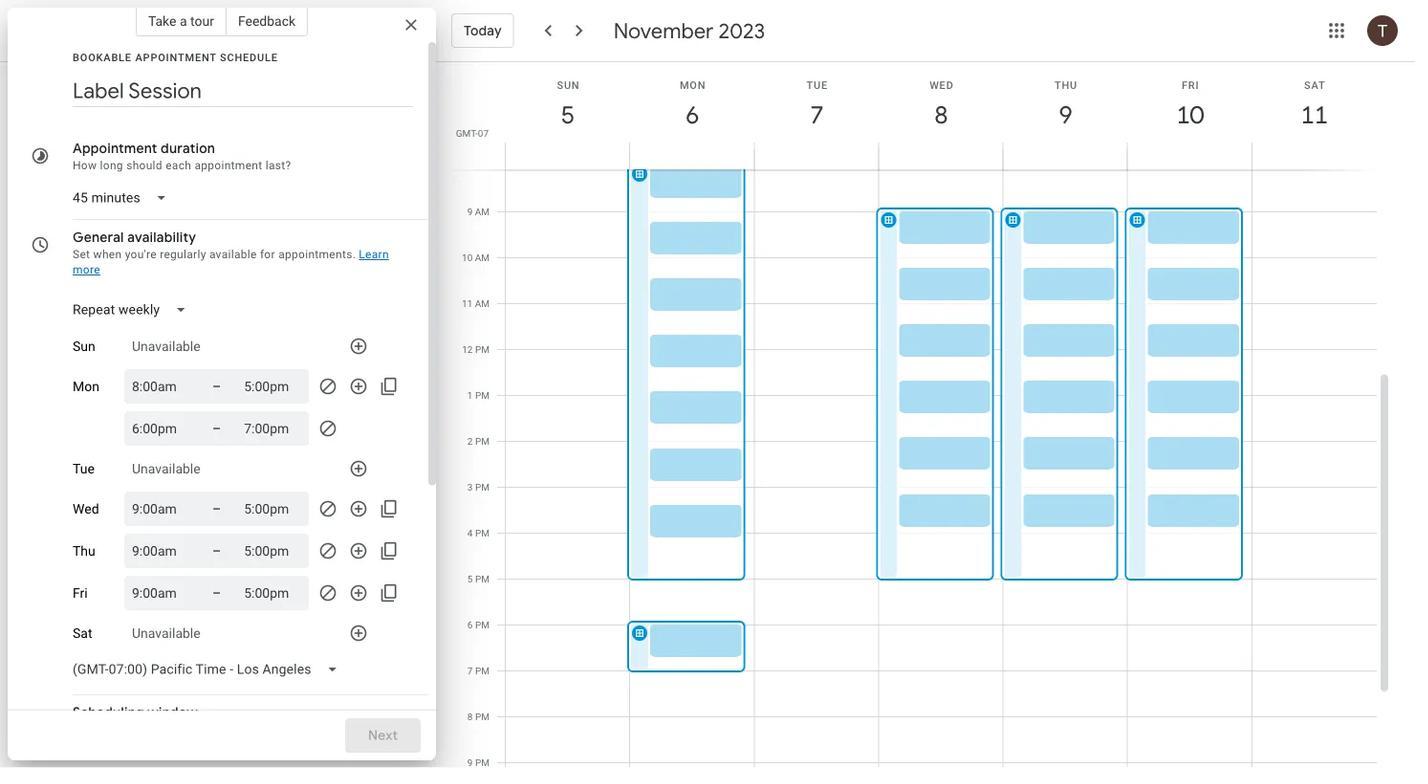 Task type: vqa. For each thing, say whether or not it's contained in the screenshot.
things
no



Task type: describe. For each thing, give the bounding box(es) containing it.
pm for 4 pm
[[475, 528, 490, 539]]

wed for wed 8
[[930, 79, 954, 91]]

tue for tue
[[73, 461, 95, 477]]

1 vertical spatial 5
[[468, 574, 473, 585]]

regularly
[[160, 248, 206, 261]]

last?
[[266, 159, 291, 172]]

scheduling window button
[[65, 699, 425, 757]]

3
[[468, 482, 473, 493]]

9 inside thu 9
[[1058, 99, 1072, 131]]

bookable appointment schedule
[[73, 51, 278, 63]]

general
[[73, 229, 124, 246]]

take
[[148, 13, 176, 29]]

pm for 8 pm
[[475, 711, 490, 723]]

available
[[209, 248, 257, 261]]

am for 11 am
[[475, 298, 490, 309]]

general availability
[[73, 229, 196, 246]]

appointment
[[73, 140, 157, 157]]

– for thu
[[212, 543, 221, 559]]

4
[[468, 528, 473, 539]]

availability
[[127, 229, 196, 246]]

more
[[73, 263, 100, 276]]

tue for tue 7
[[807, 79, 828, 91]]

7 pm
[[468, 665, 490, 677]]

a
[[180, 13, 187, 29]]

friday, november 10 element
[[1169, 93, 1213, 137]]

sat 11
[[1300, 79, 1328, 131]]

wednesday, november 8 element
[[920, 93, 964, 137]]

feedback
[[238, 13, 296, 29]]

pm for 1 pm
[[475, 390, 490, 401]]

sat for sat 11
[[1305, 79, 1326, 91]]

learn
[[359, 248, 389, 261]]

1
[[468, 390, 473, 401]]

feedback button
[[227, 6, 308, 36]]

mon for mon
[[73, 379, 99, 394]]

fri 10
[[1176, 79, 1203, 131]]

monday, november 6 element
[[671, 93, 715, 137]]

scheduling
[[73, 704, 144, 721]]

– for fri
[[212, 585, 221, 601]]

schedule
[[220, 51, 278, 63]]

thu for thu
[[73, 543, 95, 559]]

– for wed
[[212, 501, 221, 517]]

am for 9 am
[[475, 206, 490, 218]]

thu for thu 9
[[1055, 79, 1078, 91]]

12 pm
[[462, 344, 490, 355]]

each
[[166, 159, 191, 172]]

9 am
[[467, 206, 490, 218]]

11 inside "column header"
[[1300, 99, 1328, 131]]

5 inside sun 5
[[560, 99, 574, 131]]

10 am
[[462, 252, 490, 264]]

8 column header
[[879, 62, 1004, 170]]

Start time on Thursdays text field
[[132, 540, 189, 563]]

10 inside column header
[[1176, 99, 1203, 131]]

bookable
[[73, 51, 132, 63]]

pm for 7 pm
[[475, 665, 490, 677]]

thu 9
[[1055, 79, 1078, 131]]

start time on mondays text field for 1st end time on mondays text box from the bottom
[[132, 417, 189, 440]]

4 pm
[[468, 528, 490, 539]]

8 inside "wed 8"
[[934, 99, 947, 131]]

3 pm
[[468, 482, 490, 493]]

fri for fri 10
[[1182, 79, 1200, 91]]

learn more link
[[73, 248, 389, 276]]

sun 5
[[557, 79, 580, 131]]

6 inside mon 6
[[685, 99, 698, 131]]

– for mon
[[212, 378, 221, 394]]

tuesday, november 7 element
[[795, 93, 839, 137]]

set
[[73, 248, 90, 261]]

8 for 8 am
[[467, 160, 473, 172]]

gmt-07
[[456, 127, 489, 139]]

unavailable for sun
[[132, 338, 201, 354]]

End time on Wednesdays text field
[[244, 497, 302, 520]]

5 column header
[[505, 62, 631, 170]]

0 horizontal spatial 7
[[468, 665, 473, 677]]

tue 7
[[807, 79, 828, 131]]

unavailable for tue
[[132, 461, 201, 477]]

1 end time on mondays text field from the top
[[244, 375, 302, 398]]

pm for 5 pm
[[475, 574, 490, 585]]

6 pm
[[468, 619, 490, 631]]

wed 8
[[930, 79, 954, 131]]



Task type: locate. For each thing, give the bounding box(es) containing it.
2 pm from the top
[[475, 390, 490, 401]]

appointment
[[195, 159, 263, 172]]

pm up "7 pm"
[[475, 619, 490, 631]]

0 vertical spatial unavailable
[[132, 338, 201, 354]]

mon for mon 6
[[680, 79, 706, 91]]

wed left start time on wednesdays text field on the left bottom of the page
[[73, 501, 99, 517]]

10 column header
[[1128, 62, 1253, 170]]

0 vertical spatial 7
[[809, 99, 823, 131]]

long
[[100, 159, 123, 172]]

1 vertical spatial tue
[[73, 461, 95, 477]]

pm for 12 pm
[[475, 344, 490, 355]]

0 horizontal spatial 5
[[468, 574, 473, 585]]

unavailable up start time on wednesdays text field on the left bottom of the page
[[132, 461, 201, 477]]

11 am
[[462, 298, 490, 309]]

sat for sat
[[73, 625, 92, 641]]

1 pm from the top
[[475, 344, 490, 355]]

1 horizontal spatial 7
[[809, 99, 823, 131]]

1 vertical spatial 6
[[468, 619, 473, 631]]

1 vertical spatial 10
[[462, 252, 473, 264]]

2 unavailable from the top
[[132, 461, 201, 477]]

6 column header
[[630, 62, 755, 170]]

1 vertical spatial mon
[[73, 379, 99, 394]]

am down 8 am
[[475, 206, 490, 218]]

pm right 12
[[475, 344, 490, 355]]

3 unavailable from the top
[[132, 625, 201, 641]]

sun for sun
[[73, 338, 95, 354]]

am down "9 am"
[[475, 252, 490, 264]]

sun for sun 5
[[557, 79, 580, 91]]

1 pm
[[468, 390, 490, 401]]

for
[[260, 248, 275, 261]]

1 vertical spatial unavailable
[[132, 461, 201, 477]]

12
[[462, 344, 473, 355]]

11 column header
[[1252, 62, 1378, 170]]

5 – from the top
[[212, 585, 221, 601]]

pm for 3 pm
[[475, 482, 490, 493]]

window
[[148, 704, 198, 721]]

3 – from the top
[[212, 501, 221, 517]]

grid containing 5
[[444, 62, 1393, 768]]

scheduling window
[[73, 704, 198, 721]]

take a tour
[[148, 13, 214, 29]]

1 start time on mondays text field from the top
[[132, 375, 189, 398]]

how
[[73, 159, 97, 172]]

1 horizontal spatial sat
[[1305, 79, 1326, 91]]

5 down 4
[[468, 574, 473, 585]]

6 pm from the top
[[475, 574, 490, 585]]

sat up saturday, november 11 element
[[1305, 79, 1326, 91]]

6 down november 2023
[[685, 99, 698, 131]]

6
[[685, 99, 698, 131], [468, 619, 473, 631]]

tue inside 7 column header
[[807, 79, 828, 91]]

1 vertical spatial fri
[[73, 585, 88, 601]]

am down 07
[[475, 160, 490, 172]]

5
[[560, 99, 574, 131], [468, 574, 473, 585]]

sun
[[557, 79, 580, 91], [73, 338, 95, 354]]

1 horizontal spatial mon
[[680, 79, 706, 91]]

sun down more
[[73, 338, 95, 354]]

2023
[[719, 17, 766, 44]]

1 horizontal spatial wed
[[930, 79, 954, 91]]

am for 10 am
[[475, 252, 490, 264]]

2
[[468, 436, 473, 447]]

3 pm from the top
[[475, 436, 490, 447]]

grid
[[444, 62, 1393, 768]]

2 vertical spatial 8
[[468, 711, 473, 723]]

2 start time on mondays text field from the top
[[132, 417, 189, 440]]

0 horizontal spatial thu
[[73, 543, 95, 559]]

appointment duration how long should each appointment last?
[[73, 140, 291, 172]]

10
[[1176, 99, 1203, 131], [462, 252, 473, 264]]

1 – from the top
[[212, 378, 221, 394]]

4 – from the top
[[212, 543, 221, 559]]

1 vertical spatial 8
[[467, 160, 473, 172]]

sun up "sunday, november 5" element
[[557, 79, 580, 91]]

0 horizontal spatial sun
[[73, 338, 95, 354]]

0 vertical spatial 10
[[1176, 99, 1203, 131]]

pm for 2 pm
[[475, 436, 490, 447]]

sun inside 5 column header
[[557, 79, 580, 91]]

pm right 3
[[475, 482, 490, 493]]

8 pm
[[468, 711, 490, 723]]

3 am from the top
[[475, 252, 490, 264]]

fri up friday, november 10 element
[[1182, 79, 1200, 91]]

mon 6
[[680, 79, 706, 131]]

–
[[212, 378, 221, 394], [212, 420, 221, 436], [212, 501, 221, 517], [212, 543, 221, 559], [212, 585, 221, 601]]

1 vertical spatial end time on mondays text field
[[244, 417, 302, 440]]

1 horizontal spatial fri
[[1182, 79, 1200, 91]]

wed for wed
[[73, 501, 99, 517]]

0 vertical spatial start time on mondays text field
[[132, 375, 189, 398]]

0 vertical spatial 11
[[1300, 99, 1328, 131]]

set when you're regularly available for appointments.
[[73, 248, 356, 261]]

2 vertical spatial unavailable
[[132, 625, 201, 641]]

5 right 07
[[560, 99, 574, 131]]

wed up wednesday, november 8 element
[[930, 79, 954, 91]]

None field
[[65, 181, 183, 215], [65, 293, 202, 327], [65, 652, 354, 687], [65, 181, 183, 215], [65, 293, 202, 327], [65, 652, 354, 687]]

start time on mondays text field for 2nd end time on mondays text box from the bottom
[[132, 375, 189, 398]]

pm
[[475, 344, 490, 355], [475, 390, 490, 401], [475, 436, 490, 447], [475, 482, 490, 493], [475, 528, 490, 539], [475, 574, 490, 585], [475, 619, 490, 631], [475, 665, 490, 677], [475, 711, 490, 723]]

fri
[[1182, 79, 1200, 91], [73, 585, 88, 601]]

appointment
[[135, 51, 217, 63]]

sat inside sat 11
[[1305, 79, 1326, 91]]

fri inside fri 10
[[1182, 79, 1200, 91]]

Start time on Mondays text field
[[132, 375, 189, 398], [132, 417, 189, 440]]

2 pm
[[468, 436, 490, 447]]

thu inside 9 column header
[[1055, 79, 1078, 91]]

9 column header
[[1003, 62, 1129, 170]]

thu
[[1055, 79, 1078, 91], [73, 543, 95, 559]]

0 vertical spatial tue
[[807, 79, 828, 91]]

0 vertical spatial 8
[[934, 99, 947, 131]]

8 for 8 pm
[[468, 711, 473, 723]]

4 am from the top
[[475, 298, 490, 309]]

duration
[[161, 140, 215, 157]]

0 horizontal spatial 11
[[462, 298, 473, 309]]

1 vertical spatial 11
[[462, 298, 473, 309]]

0 vertical spatial mon
[[680, 79, 706, 91]]

Start time on Wednesdays text field
[[132, 497, 189, 520]]

0 vertical spatial wed
[[930, 79, 954, 91]]

9 pm from the top
[[475, 711, 490, 723]]

1 horizontal spatial 11
[[1300, 99, 1328, 131]]

fri left 'start time on fridays' text field
[[73, 585, 88, 601]]

0 vertical spatial thu
[[1055, 79, 1078, 91]]

0 vertical spatial 5
[[560, 99, 574, 131]]

sat up 'scheduling'
[[73, 625, 92, 641]]

november 2023
[[614, 17, 766, 44]]

0 horizontal spatial wed
[[73, 501, 99, 517]]

thursday, november 9 element
[[1044, 93, 1088, 137]]

today
[[464, 22, 502, 39]]

1 vertical spatial 7
[[468, 665, 473, 677]]

pm right 1
[[475, 390, 490, 401]]

1 vertical spatial 9
[[467, 206, 473, 218]]

4 pm from the top
[[475, 482, 490, 493]]

thu up thursday, november 9 element on the top of page
[[1055, 79, 1078, 91]]

2 am from the top
[[475, 206, 490, 218]]

1 horizontal spatial sun
[[557, 79, 580, 91]]

End time on Mondays text field
[[244, 375, 302, 398], [244, 417, 302, 440]]

november
[[614, 17, 714, 44]]

pm for 6 pm
[[475, 619, 490, 631]]

am up 12 pm
[[475, 298, 490, 309]]

thu left start time on thursdays text field at the left of the page
[[73, 543, 95, 559]]

0 vertical spatial fri
[[1182, 79, 1200, 91]]

1 horizontal spatial thu
[[1055, 79, 1078, 91]]

7 column header
[[754, 62, 880, 170]]

2 end time on mondays text field from the top
[[244, 417, 302, 440]]

8 am
[[467, 160, 490, 172]]

0 horizontal spatial 9
[[467, 206, 473, 218]]

tue
[[807, 79, 828, 91], [73, 461, 95, 477]]

0 horizontal spatial fri
[[73, 585, 88, 601]]

unavailable for sat
[[132, 625, 201, 641]]

0 horizontal spatial 10
[[462, 252, 473, 264]]

unavailable down 'start time on fridays' text field
[[132, 625, 201, 641]]

1 vertical spatial wed
[[73, 501, 99, 517]]

saturday, november 11 element
[[1293, 93, 1337, 137]]

sunday, november 5 element
[[546, 93, 590, 137]]

2 – from the top
[[212, 420, 221, 436]]

6 up "7 pm"
[[468, 619, 473, 631]]

0 vertical spatial 9
[[1058, 99, 1072, 131]]

0 horizontal spatial 6
[[468, 619, 473, 631]]

you're
[[125, 248, 157, 261]]

1 vertical spatial start time on mondays text field
[[132, 417, 189, 440]]

am for 8 am
[[475, 160, 490, 172]]

Add title text field
[[73, 77, 413, 105]]

7 inside the tue 7
[[809, 99, 823, 131]]

0 vertical spatial sat
[[1305, 79, 1326, 91]]

mon inside 6 column header
[[680, 79, 706, 91]]

8 pm from the top
[[475, 665, 490, 677]]

Start time on Fridays text field
[[132, 582, 189, 605]]

unavailable
[[132, 338, 201, 354], [132, 461, 201, 477], [132, 625, 201, 641]]

unavailable down regularly
[[132, 338, 201, 354]]

pm up 8 pm
[[475, 665, 490, 677]]

tour
[[190, 13, 214, 29]]

pm down "7 pm"
[[475, 711, 490, 723]]

1 vertical spatial thu
[[73, 543, 95, 559]]

11
[[1300, 99, 1328, 131], [462, 298, 473, 309]]

1 horizontal spatial 5
[[560, 99, 574, 131]]

learn more
[[73, 248, 389, 276]]

mon
[[680, 79, 706, 91], [73, 379, 99, 394]]

1 horizontal spatial 10
[[1176, 99, 1203, 131]]

pm right 4
[[475, 528, 490, 539]]

7 pm from the top
[[475, 619, 490, 631]]

1 horizontal spatial tue
[[807, 79, 828, 91]]

1 vertical spatial sat
[[73, 625, 92, 641]]

End time on Thursdays text field
[[244, 540, 302, 563]]

take a tour button
[[136, 6, 227, 36]]

pm down 4 pm
[[475, 574, 490, 585]]

8
[[934, 99, 947, 131], [467, 160, 473, 172], [468, 711, 473, 723]]

1 am from the top
[[475, 160, 490, 172]]

1 unavailable from the top
[[132, 338, 201, 354]]

1 vertical spatial sun
[[73, 338, 95, 354]]

pm right 2 on the left bottom of page
[[475, 436, 490, 447]]

sat
[[1305, 79, 1326, 91], [73, 625, 92, 641]]

should
[[126, 159, 163, 172]]

when
[[93, 248, 122, 261]]

0 horizontal spatial tue
[[73, 461, 95, 477]]

wed inside 8 column header
[[930, 79, 954, 91]]

today button
[[452, 8, 514, 54]]

9
[[1058, 99, 1072, 131], [467, 206, 473, 218]]

1 horizontal spatial 6
[[685, 99, 698, 131]]

appointments.
[[279, 248, 356, 261]]

5 pm from the top
[[475, 528, 490, 539]]

0 vertical spatial end time on mondays text field
[[244, 375, 302, 398]]

1 horizontal spatial 9
[[1058, 99, 1072, 131]]

7
[[809, 99, 823, 131], [468, 665, 473, 677]]

5 pm
[[468, 574, 490, 585]]

am
[[475, 160, 490, 172], [475, 206, 490, 218], [475, 252, 490, 264], [475, 298, 490, 309]]

fri for fri
[[73, 585, 88, 601]]

0 horizontal spatial mon
[[73, 379, 99, 394]]

07
[[478, 127, 489, 139]]

End time on Fridays text field
[[244, 582, 302, 605]]

gmt-
[[456, 127, 478, 139]]

0 vertical spatial 6
[[685, 99, 698, 131]]

0 horizontal spatial sat
[[73, 625, 92, 641]]

0 vertical spatial sun
[[557, 79, 580, 91]]

wed
[[930, 79, 954, 91], [73, 501, 99, 517]]



